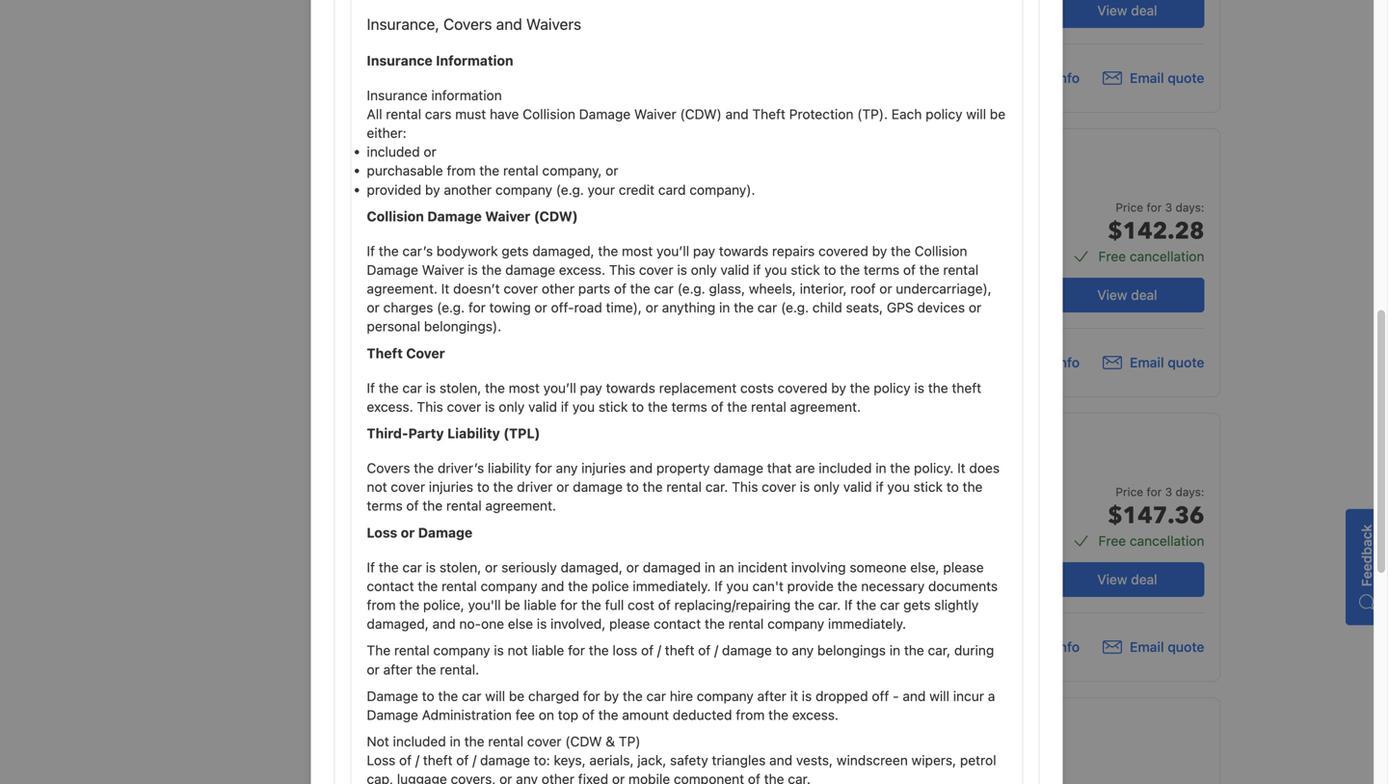 Task type: locate. For each thing, give the bounding box(es) containing it.
- left via
[[743, 275, 749, 291]]

0 vertical spatial loss
[[367, 524, 398, 540]]

if inside "if the car's bodywork gets damaged, the most you'll pay towards repairs covered by the collision damage waiver is the damage excess.  this cover is only valid if you stick to the terms of the rental agreement. it doesn't cover other parts of the car (e.g. glass, wheels, interior, roof or undercarriage), or charges (e.g. for towing or off-road time), or anything in the car (e.g. child seats, gps devices or personal belongings)."
[[367, 243, 375, 259]]

if for if the car's bodywork gets damaged, the most you'll pay towards repairs covered by the collision damage waiver is the damage excess.  this cover is only valid if you stick to the terms of the rental agreement. it doesn't cover other parts of the car (e.g. glass, wheels, interior, roof or undercarriage), or charges (e.g. for towing or off-road time), or anything in the car (e.g. child seats, gps devices or personal belongings).
[[367, 243, 375, 259]]

valid up the (tpl)
[[529, 399, 557, 415]]

train
[[803, 560, 835, 576]]

1 miles from the top
[[711, 297, 740, 311]]

car. down property
[[706, 479, 728, 495]]

necessary
[[862, 578, 925, 594]]

0 vertical spatial seats
[[738, 189, 771, 204]]

damage inside the rental company is not liable for the loss of / theft of / damage to any belongings in the car, during or after the rental.
[[722, 642, 772, 658]]

agreement. down driver
[[486, 498, 556, 514]]

3 quote from the top
[[1168, 639, 1205, 655]]

other inside the "not included in the rental cover (cdw & tp) loss of / theft of / damage to: keys, aerials, jack, safety triangles and vests, windscreen wipers, petrol cap, luggage covers, or any other fixed or mobile component of the car."
[[542, 771, 575, 784]]

top
[[558, 707, 579, 723]]

be inside insurance information all rental cars must have collision damage waiver (cdw) and theft protection (tp). each policy will be either: included or purchasable from the rental company, or provided by another company (e.g. your credit card company).
[[990, 106, 1006, 122]]

most
[[622, 243, 653, 259], [509, 380, 540, 396]]

0 vertical spatial important info
[[990, 70, 1080, 86]]

cover
[[639, 262, 674, 278], [504, 281, 538, 297], [447, 399, 482, 415], [391, 479, 425, 495], [762, 479, 797, 495], [527, 733, 562, 749]]

only inside "if the car's bodywork gets damaged, the most you'll pay towards repairs covered by the collision damage waiver is the damage excess.  this cover is only valid if you stick to the terms of the rental agreement. it doesn't cover other parts of the car (e.g. glass, wheels, interior, roof or undercarriage), or charges (e.g. for towing or off-road time), or anything in the car (e.g. child seats, gps devices or personal belongings)."
[[691, 262, 717, 278]]

1 vertical spatial covered
[[778, 380, 828, 396]]

0 vertical spatial info
[[1056, 70, 1080, 86]]

2 vertical spatial waiver
[[422, 262, 464, 278]]

car down loss or damage at left bottom
[[403, 559, 422, 575]]

damaged, up 'parts' at the left
[[533, 243, 595, 259]]

pay down "road"
[[580, 380, 603, 396]]

by inside insurance information all rental cars must have collision damage waiver (cdw) and theft protection (tp). each policy will be either: included or purchasable from the rental company, or provided by another company (e.g. your credit card company).
[[425, 182, 440, 197]]

liable inside if the car is stolen, or seriously damaged, or damaged in an incident involving someone else, please contact the rental company and the police immediately. if you can't provide the necessary documents from the police, you'll be liable for the full cost of replacing/repairing the car.   if the car gets slightly damaged, and no-one else is involved, please contact the rental company immediately.
[[524, 597, 557, 613]]

2 5 seats from the top
[[726, 473, 771, 489]]

2 product card group from the top
[[517, 128, 1221, 397]]

1 vertical spatial excess.
[[367, 399, 413, 415]]

1 rome from the top
[[703, 275, 739, 291]]

email for $142.28
[[1130, 354, 1165, 370]]

series
[[869, 720, 903, 734]]

covers
[[444, 15, 492, 33], [367, 460, 410, 476]]

0 vertical spatial you'll
[[657, 243, 690, 259]]

if inside "if the car's bodywork gets damaged, the most you'll pay towards repairs covered by the collision damage waiver is the damage excess.  this cover is only valid if you stick to the terms of the rental agreement. it doesn't cover other parts of the car (e.g. glass, wheels, interior, roof or undercarriage), or charges (e.g. for towing or off-road time), or anything in the car (e.g. child seats, gps devices or personal belongings)."
[[753, 262, 761, 278]]

2 rome from the top
[[703, 560, 739, 576]]

is inside the rental company is not liable for the loss of / theft of / damage to any belongings in the car, during or after the rental.
[[494, 642, 504, 658]]

2 vertical spatial email quote
[[1130, 639, 1205, 655]]

of up time),
[[614, 281, 627, 297]]

miles up replacing/repairing
[[711, 582, 740, 595]]

3 view deal from the top
[[1098, 571, 1158, 587]]

pay up glass,
[[693, 243, 716, 259]]

insurance information all rental cars must have collision damage waiver (cdw) and theft protection (tp). each policy will be either: included or purchasable from the rental company, or provided by another company (e.g. your credit card company).
[[367, 87, 1006, 197]]

0 horizontal spatial terms
[[367, 498, 403, 514]]

1 horizontal spatial pay
[[693, 243, 716, 259]]

rome inside rome - termini train station 1 miles from center
[[703, 560, 739, 576]]

0 vertical spatial valid
[[721, 262, 750, 278]]

1 days: from the top
[[1176, 201, 1205, 214]]

valid up glass,
[[721, 262, 750, 278]]

1 horizontal spatial collision
[[523, 106, 576, 122]]

damaged
[[643, 559, 701, 575]]

pay inside if the car is stolen, the most you'll pay towards replacement costs covered by the policy is the theft excess. this cover is only valid if you stick to the terms of the rental agreement.
[[580, 380, 603, 396]]

3 important from the top
[[990, 639, 1053, 655]]

0 horizontal spatial (cdw)
[[534, 208, 578, 224]]

1 horizontal spatial theft
[[753, 106, 786, 122]]

gets
[[502, 243, 529, 259], [904, 597, 931, 613]]

car,
[[928, 642, 951, 658]]

for inside if the car is stolen, or seriously damaged, or damaged in an incident involving someone else, please contact the rental company and the police immediately. if you can't provide the necessary documents from the police, you'll be liable for the full cost of replacing/repairing the car.   if the car gets slightly damaged, and no-one else is involved, please contact the rental company immediately.
[[561, 597, 578, 613]]

1 5 seats from the top
[[726, 189, 771, 204]]

1 other from the top
[[542, 281, 575, 297]]

this up party
[[417, 399, 443, 415]]

1 vertical spatial important info
[[990, 354, 1080, 370]]

2 vertical spatial important
[[990, 639, 1053, 655]]

0 vertical spatial free cancellation
[[1099, 248, 1205, 264]]

0 vertical spatial if
[[753, 262, 761, 278]]

gets inside "if the car's bodywork gets damaged, the most you'll pay towards repairs covered by the collision damage waiver is the damage excess.  this cover is only valid if you stick to the terms of the rental agreement. it doesn't cover other parts of the car (e.g. glass, wheels, interior, roof or undercarriage), or charges (e.g. for towing or off-road time), or anything in the car (e.g. child seats, gps devices or personal belongings)."
[[502, 243, 529, 259]]

0 horizontal spatial policy
[[874, 380, 911, 396]]

be up 'else'
[[505, 597, 521, 613]]

if down station
[[845, 597, 853, 613]]

you'll up anything
[[657, 243, 690, 259]]

cancellation for $147.36
[[1130, 533, 1205, 549]]

stick inside covers the driver's liability for any injuries and property damage that are included in the policy. it does not cover injuries to the driver or damage to the rental car. this cover is only valid if you stick to the terms of the rental agreement.
[[914, 479, 943, 495]]

you inside covers the driver's liability for any injuries and property damage that are included in the policy. it does not cover injuries to the driver or damage to the rental car. this cover is only valid if you stick to the terms of the rental agreement.
[[888, 479, 910, 495]]

roof
[[851, 281, 876, 297]]

towards left replacement
[[606, 380, 656, 396]]

of down replacement
[[711, 399, 724, 415]]

hire
[[670, 688, 693, 704]]

injuries down driver's
[[429, 479, 474, 495]]

(cdw) up company).
[[680, 106, 722, 122]]

2 horizontal spatial this
[[732, 479, 758, 495]]

waiver up card
[[635, 106, 677, 122]]

cancellation down $147.36
[[1130, 533, 1205, 549]]

other down keys,
[[542, 771, 575, 784]]

2 deal from the top
[[1132, 287, 1158, 303]]

stolen, up police,
[[440, 559, 482, 575]]

of right the top
[[582, 707, 595, 723]]

devices
[[918, 300, 965, 315]]

5 seats up the 'unlimited'
[[726, 189, 771, 204]]

that
[[767, 460, 792, 476]]

rental up undercarriage),
[[944, 262, 979, 278]]

2 important info button from the top
[[963, 353, 1080, 372]]

0 vertical spatial price
[[1116, 201, 1144, 214]]

towards inside "if the car's bodywork gets damaged, the most you'll pay towards repairs covered by the collision damage waiver is the damage excess.  this cover is only valid if you stick to the terms of the rental agreement. it doesn't cover other parts of the car (e.g. glass, wheels, interior, roof or undercarriage), or charges (e.g. for towing or off-road time), or anything in the car (e.g. child seats, gps devices or personal belongings)."
[[719, 243, 769, 259]]

0 vertical spatial free
[[1099, 248, 1127, 264]]

rental inside "if the car's bodywork gets damaged, the most you'll pay towards repairs covered by the collision damage waiver is the damage excess.  this cover is only valid if you stick to the terms of the rental agreement. it doesn't cover other parts of the car (e.g. glass, wheels, interior, roof or undercarriage), or charges (e.g. for towing or off-road time), or anything in the car (e.g. child seats, gps devices or personal belongings)."
[[944, 262, 979, 278]]

loss inside the "not included in the rental cover (cdw & tp) loss of / theft of / damage to: keys, aerials, jack, safety triangles and vests, windscreen wipers, petrol cap, luggage covers, or any other fixed or mobile component of the car."
[[367, 752, 396, 768]]

insurance inside insurance information all rental cars must have collision damage waiver (cdw) and theft protection (tp). each policy will be either: included or purchasable from the rental company, or provided by another company (e.g. your credit card company).
[[367, 87, 428, 103]]

damaged, up the "the"
[[367, 616, 429, 632]]

any up it
[[792, 642, 814, 658]]

view deal
[[1098, 2, 1158, 18], [1098, 287, 1158, 303], [1098, 571, 1158, 587]]

1 vertical spatial stolen,
[[440, 559, 482, 575]]

insurance,
[[367, 15, 440, 33]]

from inside rome - termini train station 1 miles from center
[[743, 582, 769, 595]]

damage up company,
[[579, 106, 631, 122]]

1 info from the top
[[1056, 70, 1080, 86]]

2 other from the top
[[542, 771, 575, 784]]

1 inside rome - termini train station 1 miles from center
[[703, 582, 708, 595]]

it inside "if the car's bodywork gets damaged, the most you'll pay towards repairs covered by the collision damage waiver is the damage excess.  this cover is only valid if you stick to the terms of the rental agreement. it doesn't cover other parts of the car (e.g. glass, wheels, interior, roof or undercarriage), or charges (e.g. for towing or off-road time), or anything in the car (e.g. child seats, gps devices or personal belongings)."
[[441, 281, 450, 297]]

police
[[592, 578, 629, 594]]

deal for $142.28
[[1132, 287, 1158, 303]]

quote for $142.28
[[1168, 354, 1205, 370]]

0 vertical spatial days:
[[1176, 201, 1205, 214]]

0 horizontal spatial collision
[[367, 208, 424, 224]]

2 horizontal spatial excess.
[[793, 707, 839, 723]]

0 horizontal spatial immediately.
[[633, 578, 711, 594]]

you'll
[[657, 243, 690, 259], [544, 380, 577, 396]]

in inside the "not included in the rental cover (cdw & tp) loss of / theft of / damage to: keys, aerials, jack, safety triangles and vests, windscreen wipers, petrol cap, luggage covers, or any other fixed or mobile component of the car."
[[450, 733, 461, 749]]

0 horizontal spatial towards
[[606, 380, 656, 396]]

3 info from the top
[[1056, 639, 1080, 655]]

email quote for $142.28
[[1130, 354, 1205, 370]]

station
[[838, 560, 884, 576]]

deal
[[1132, 2, 1158, 18], [1132, 287, 1158, 303], [1132, 571, 1158, 587]]

rome up replacing/repairing
[[703, 560, 739, 576]]

rental down fee
[[488, 733, 524, 749]]

1 vertical spatial email quote button
[[1103, 353, 1205, 372]]

other inside "if the car's bodywork gets damaged, the most you'll pay towards repairs covered by the collision damage waiver is the damage excess.  this cover is only valid if you stick to the terms of the rental agreement. it doesn't cover other parts of the car (e.g. glass, wheels, interior, roof or undercarriage), or charges (e.g. for towing or off-road time), or anything in the car (e.g. child seats, gps devices or personal belongings)."
[[542, 281, 575, 297]]

2 vertical spatial only
[[814, 479, 840, 495]]

2 stolen, from the top
[[440, 559, 482, 575]]

cars
[[425, 106, 452, 122]]

and up company).
[[726, 106, 749, 122]]

by up roof
[[872, 243, 888, 259]]

1 center from the top
[[772, 297, 807, 311]]

product card group
[[517, 0, 1221, 113], [517, 128, 1221, 397], [517, 413, 1221, 682], [517, 697, 1221, 784]]

is down are
[[800, 479, 810, 495]]

stick inside "if the car's bodywork gets damaged, the most you'll pay towards repairs covered by the collision damage waiver is the damage excess.  this cover is only valid if you stick to the terms of the rental agreement. it doesn't cover other parts of the car (e.g. glass, wheels, interior, roof or undercarriage), or charges (e.g. for towing or off-road time), or anything in the car (e.g. child seats, gps devices or personal belongings)."
[[791, 262, 820, 278]]

from up triangles
[[736, 707, 765, 723]]

1 vertical spatial view
[[1098, 287, 1128, 303]]

third-
[[367, 425, 408, 441]]

after down the "the"
[[383, 661, 413, 677]]

1 vertical spatial 3
[[1166, 485, 1173, 499]]

stolen, inside if the car is stolen, the most you'll pay towards replacement costs covered by the policy is the theft excess. this cover is only valid if you stick to the terms of the rental agreement.
[[440, 380, 482, 396]]

car. inside covers the driver's liability for any injuries and property damage that are included in the policy. it does not cover injuries to the driver or damage to the rental car. this cover is only valid if you stick to the terms of the rental agreement.
[[706, 479, 728, 495]]

2 loss from the top
[[367, 752, 396, 768]]

2 quote from the top
[[1168, 354, 1205, 370]]

3 inside price for 3 days: $147.36
[[1166, 485, 1173, 499]]

unlimited
[[726, 243, 785, 258]]

1 vertical spatial important
[[990, 354, 1053, 370]]

in inside if the car is stolen, or seriously damaged, or damaged in an incident involving someone else, please contact the rental company and the police immediately. if you can't provide the necessary documents from the police, you'll be liable for the full cost of replacing/repairing the car.   if the car gets slightly damaged, and no-one else is involved, please contact the rental company immediately.
[[705, 559, 716, 575]]

3 important info button from the top
[[963, 637, 1080, 657]]

email quote for $147.36
[[1130, 639, 1205, 655]]

the inside insurance information all rental cars must have collision damage waiver (cdw) and theft protection (tp). each policy will be either: included or purchasable from the rental company, or provided by another company (e.g. your credit card company).
[[480, 163, 500, 179]]

days: up $147.36
[[1176, 485, 1205, 499]]

2 vertical spatial 1
[[860, 720, 866, 734]]

email quote button for $147.36
[[1103, 637, 1205, 657]]

any inside covers the driver's liability for any injuries and property damage that are included in the policy. it does not cover injuries to the driver or damage to the rental car. this cover is only valid if you stick to the terms of the rental agreement.
[[556, 460, 578, 476]]

1 free cancellation from the top
[[1099, 248, 1205, 264]]

is up liability
[[485, 399, 495, 415]]

1 vertical spatial loss
[[367, 752, 396, 768]]

rome for $142.28
[[703, 275, 739, 291]]

price
[[1116, 201, 1144, 214], [1116, 485, 1144, 499]]

1 important info button from the top
[[963, 68, 1080, 88]]

2 seats from the top
[[738, 473, 771, 489]]

immediately. up belongings
[[828, 616, 907, 632]]

1 seats from the top
[[738, 189, 771, 204]]

in right belongings
[[890, 642, 901, 658]]

0 horizontal spatial valid
[[529, 399, 557, 415]]

you inside if the car is stolen, the most you'll pay towards replacement costs covered by the policy is the theft excess. this cover is only valid if you stick to the terms of the rental agreement.
[[573, 399, 595, 415]]

- inside rome - termini train station 1 miles from center
[[743, 560, 749, 576]]

3 5 seats from the top
[[726, 758, 771, 773]]

miles inside rome - termini train station 1 miles from center
[[711, 582, 740, 595]]

2 info from the top
[[1056, 354, 1080, 370]]

and inside covers the driver's liability for any injuries and property damage that are included in the policy. it does not cover injuries to the driver or damage to the rental car. this cover is only valid if you stick to the terms of the rental agreement.
[[630, 460, 653, 476]]

this inside if the car is stolen, the most you'll pay towards replacement costs covered by the policy is the theft excess. this cover is only valid if you stick to the terms of the rental agreement.
[[417, 399, 443, 415]]

miles
[[711, 297, 740, 311], [711, 582, 740, 595]]

gets down necessary
[[904, 597, 931, 613]]

2 cancellation from the top
[[1130, 533, 1205, 549]]

0 horizontal spatial any
[[516, 771, 538, 784]]

2 3 from the top
[[1166, 485, 1173, 499]]

terms inside covers the driver's liability for any injuries and property damage that are included in the policy. it does not cover injuries to the driver or damage to the rental car. this cover is only valid if you stick to the terms of the rental agreement.
[[367, 498, 403, 514]]

0 vertical spatial (cdw)
[[680, 106, 722, 122]]

and down 'seriously'
[[541, 578, 565, 594]]

in inside "if the car's bodywork gets damaged, the most you'll pay towards repairs covered by the collision damage waiver is the damage excess.  this cover is only valid if you stick to the terms of the rental agreement. it doesn't cover other parts of the car (e.g. glass, wheels, interior, roof or undercarriage), or charges (e.g. for towing or off-road time), or anything in the car (e.g. child seats, gps devices or personal belongings)."
[[719, 300, 730, 315]]

glass,
[[709, 281, 746, 297]]

1 vertical spatial gets
[[904, 597, 931, 613]]

0 vertical spatial view deal button
[[1051, 0, 1205, 28]]

car up anything
[[654, 281, 674, 297]]

damage up towing
[[506, 262, 556, 278]]

via
[[753, 275, 771, 291]]

sardegna
[[774, 275, 835, 291]]

1 vertical spatial free
[[1099, 533, 1127, 549]]

deal for $147.36
[[1132, 571, 1158, 587]]

in inside the rental company is not liable for the loss of / theft of / damage to any belongings in the car, during or after the rental.
[[890, 642, 901, 658]]

of inside if the car is stolen, the most you'll pay towards replacement costs covered by the policy is the theft excess. this cover is only valid if you stick to the terms of the rental agreement.
[[711, 399, 724, 415]]

2 view deal from the top
[[1098, 287, 1158, 303]]

0 vertical spatial liable
[[524, 597, 557, 613]]

cover inside the "not included in the rental cover (cdw & tp) loss of / theft of / damage to: keys, aerials, jack, safety triangles and vests, windscreen wipers, petrol cap, luggage covers, or any other fixed or mobile component of the car."
[[527, 733, 562, 749]]

1 email quote button from the top
[[1103, 68, 1205, 88]]

3 email quote button from the top
[[1103, 637, 1205, 657]]

0 vertical spatial excess.
[[559, 262, 606, 278]]

will up administration
[[485, 688, 505, 704]]

seats,
[[846, 300, 884, 315]]

waiver inside "if the car's bodywork gets damaged, the most you'll pay towards repairs covered by the collision damage waiver is the damage excess.  this cover is only valid if you stick to the terms of the rental agreement. it doesn't cover other parts of the car (e.g. glass, wheels, interior, roof or undercarriage), or charges (e.g. for towing or off-road time), or anything in the car (e.g. child seats, gps devices or personal belongings)."
[[422, 262, 464, 278]]

3 email quote from the top
[[1130, 639, 1205, 655]]

0 horizontal spatial you'll
[[544, 380, 577, 396]]

1 vertical spatial most
[[509, 380, 540, 396]]

for inside price for 3 days: $147.36
[[1147, 485, 1162, 499]]

2 5 from the top
[[726, 473, 734, 489]]

3 for $147.36
[[1166, 485, 1173, 499]]

provided
[[367, 182, 422, 197]]

2 horizontal spatial will
[[967, 106, 987, 122]]

2 price from the top
[[1116, 485, 1144, 499]]

slightly
[[935, 597, 979, 613]]

car.
[[706, 479, 728, 495], [818, 597, 841, 613], [788, 771, 811, 784]]

from inside insurance information all rental cars must have collision damage waiver (cdw) and theft protection (tp). each policy will be either: included or purchasable from the rental company, or provided by another company (e.g. your credit card company).
[[447, 163, 476, 179]]

company down company,
[[496, 182, 553, 197]]

mobile
[[629, 771, 670, 784]]

1 3 from the top
[[1166, 201, 1173, 214]]

3 product card group from the top
[[517, 413, 1221, 682]]

5 seats for $147.36
[[726, 473, 771, 489]]

2 free from the top
[[1099, 533, 1127, 549]]

1 vertical spatial (cdw)
[[534, 208, 578, 224]]

driver's
[[438, 460, 484, 476]]

dropped
[[816, 688, 869, 704]]

you inside "if the car's bodywork gets damaged, the most you'll pay towards repairs covered by the collision damage waiver is the damage excess.  this cover is only valid if you stick to the terms of the rental agreement. it doesn't cover other parts of the car (e.g. glass, wheels, interior, roof or undercarriage), or charges (e.g. for towing or off-road time), or anything in the car (e.g. child seats, gps devices or personal belongings)."
[[765, 262, 787, 278]]

1 vertical spatial terms
[[672, 399, 708, 415]]

is inside covers the driver's liability for any injuries and property damage that are included in the policy. it does not cover injuries to the driver or damage to the rental car. this cover is only valid if you stick to the terms of the rental agreement.
[[800, 479, 810, 495]]

covers down third-
[[367, 460, 410, 476]]

damaged, up the police
[[561, 559, 623, 575]]

1 horizontal spatial terms
[[672, 399, 708, 415]]

it inside covers the driver's liability for any injuries and property damage that are included in the policy. it does not cover injuries to the driver or damage to the rental car. this cover is only valid if you stick to the terms of the rental agreement.
[[958, 460, 966, 476]]

price up the $142.28
[[1116, 201, 1144, 214]]

2 miles from the top
[[711, 582, 740, 595]]

is right it
[[802, 688, 812, 704]]

info for third important info button from the bottom of the page
[[1056, 70, 1080, 86]]

and left the vests,
[[770, 752, 793, 768]]

seats left are
[[738, 473, 771, 489]]

0 vertical spatial injuries
[[582, 460, 626, 476]]

gets inside if the car is stolen, or seriously damaged, or damaged in an incident involving someone else, please contact the rental company and the police immediately. if you can't provide the necessary documents from the police, you'll be liable for the full cost of replacing/repairing the car.   if the car gets slightly damaged, and no-one else is involved, please contact the rental company immediately.
[[904, 597, 931, 613]]

liable inside the rental company is not liable for the loss of / theft of / damage to any belongings in the car, during or after the rental.
[[532, 642, 565, 658]]

1 free from the top
[[1099, 248, 1127, 264]]

0 horizontal spatial will
[[485, 688, 505, 704]]

0 vertical spatial please
[[944, 559, 984, 575]]

excess. inside damage to the car will be charged for by the car hire company after it is dropped off - and will incur a damage administration fee on top of the amount deducted from the excess.
[[793, 707, 839, 723]]

1 stolen, from the top
[[440, 380, 482, 396]]

for
[[1147, 201, 1162, 214], [469, 300, 486, 315], [535, 460, 552, 476], [1147, 485, 1162, 499], [561, 597, 578, 613], [568, 642, 585, 658], [583, 688, 601, 704]]

1 vertical spatial included
[[819, 460, 872, 476]]

seats for $147.36
[[738, 473, 771, 489]]

seats for $142.28
[[738, 189, 771, 204]]

important info button for $142.28
[[963, 353, 1080, 372]]

2 vertical spatial damaged,
[[367, 616, 429, 632]]

not inside the rental company is not liable for the loss of / theft of / damage to any belongings in the car, during or after the rental.
[[508, 642, 528, 658]]

cost
[[628, 597, 655, 613]]

a
[[988, 688, 996, 704]]

1 vertical spatial seats
[[738, 473, 771, 489]]

5 right safety
[[726, 758, 734, 773]]

intermediate bmw 1 series or similar
[[703, 714, 956, 740]]

1 vertical spatial be
[[505, 597, 521, 613]]

2 vertical spatial theft
[[423, 752, 453, 768]]

this up incident
[[732, 479, 758, 495]]

important info
[[990, 70, 1080, 86], [990, 354, 1080, 370], [990, 639, 1080, 655]]

product card group containing $147.36
[[517, 413, 1221, 682]]

1 vertical spatial only
[[499, 399, 525, 415]]

else,
[[911, 559, 940, 575]]

3 view from the top
[[1098, 571, 1128, 587]]

days: up the $142.28
[[1176, 201, 1205, 214]]

vests,
[[797, 752, 833, 768]]

(e.g.
[[556, 182, 584, 197], [678, 281, 706, 297], [437, 300, 465, 315], [781, 300, 809, 315]]

bmw
[[828, 720, 857, 734]]

agreement. up "charges"
[[367, 281, 438, 297]]

damage to the car will be charged for by the car hire company after it is dropped off - and will incur a damage administration fee on top of the amount deducted from the excess.
[[367, 688, 996, 723]]

or
[[424, 144, 437, 160], [606, 163, 619, 179], [880, 281, 893, 297], [367, 300, 380, 315], [535, 300, 548, 315], [646, 300, 659, 315], [969, 300, 982, 315], [557, 479, 569, 495], [401, 524, 415, 540], [485, 559, 498, 575], [627, 559, 639, 575], [367, 661, 380, 677], [906, 720, 917, 734], [500, 771, 513, 784], [612, 771, 625, 784]]

2 insurance from the top
[[367, 87, 428, 103]]

by inside damage to the car will be charged for by the car hire company after it is dropped off - and will incur a damage administration fee on top of the amount deducted from the excess.
[[604, 688, 619, 704]]

company up rental.
[[433, 642, 490, 658]]

terms inside "if the car's bodywork gets damaged, the most you'll pay towards repairs covered by the collision damage waiver is the damage excess.  this cover is only valid if you stick to the terms of the rental agreement. it doesn't cover other parts of the car (e.g. glass, wheels, interior, roof or undercarriage), or charges (e.g. for towing or off-road time), or anything in the car (e.g. child seats, gps devices or personal belongings)."
[[864, 262, 900, 278]]

0 vertical spatial important info button
[[963, 68, 1080, 88]]

contact up the rental company is not liable for the loss of / theft of / damage to any belongings in the car, during or after the rental.
[[654, 616, 701, 632]]

2 center from the top
[[772, 582, 807, 595]]

1 vertical spatial theft
[[367, 345, 403, 361]]

petrol
[[960, 752, 997, 768]]

it left does
[[958, 460, 966, 476]]

you'll down off-
[[544, 380, 577, 396]]

3 deal from the top
[[1132, 571, 1158, 587]]

0 vertical spatial not
[[367, 479, 387, 495]]

gps
[[887, 300, 914, 315]]

from
[[447, 163, 476, 179], [743, 297, 769, 311], [743, 582, 769, 595], [367, 597, 396, 613], [736, 707, 765, 723]]

0 horizontal spatial only
[[499, 399, 525, 415]]

1 horizontal spatial any
[[556, 460, 578, 476]]

covered for costs
[[778, 380, 828, 396]]

policy down gps
[[874, 380, 911, 396]]

excess. inside if the car is stolen, the most you'll pay towards replacement costs covered by the policy is the theft excess. this cover is only valid if you stick to the terms of the rental agreement.
[[367, 399, 413, 415]]

component
[[674, 771, 745, 784]]

of inside covers the driver's liability for any injuries and property damage that are included in the policy. it does not cover injuries to the driver or damage to the rental car. this cover is only valid if you stick to the terms of the rental agreement.
[[406, 498, 419, 514]]

rental inside the "not included in the rental cover (cdw & tp) loss of / theft of / damage to: keys, aerials, jack, safety triangles and vests, windscreen wipers, petrol cap, luggage covers, or any other fixed or mobile component of the car."
[[488, 733, 524, 749]]

1 horizontal spatial only
[[691, 262, 717, 278]]

information
[[431, 87, 502, 103]]

1 vertical spatial please
[[610, 616, 650, 632]]

policy
[[926, 106, 963, 122], [874, 380, 911, 396]]

(cdw) inside insurance information all rental cars must have collision damage waiver (cdw) and theft protection (tp). each policy will be either: included or purchasable from the rental company, or provided by another company (e.g. your credit card company).
[[680, 106, 722, 122]]

for up driver
[[535, 460, 552, 476]]

can't
[[753, 578, 784, 594]]

injuries left property
[[582, 460, 626, 476]]

(e.g. inside insurance information all rental cars must have collision damage waiver (cdw) and theft protection (tp). each policy will be either: included or purchasable from the rental company, or provided by another company (e.g. your credit card company).
[[556, 182, 584, 197]]

view deal for $142.28
[[1098, 287, 1158, 303]]

if the car's bodywork gets damaged, the most you'll pay towards repairs covered by the collision damage waiver is the damage excess.  this cover is only valid if you stick to the terms of the rental agreement. it doesn't cover other parts of the car (e.g. glass, wheels, interior, roof or undercarriage), or charges (e.g. for towing or off-road time), or anything in the car (e.g. child seats, gps devices or personal belongings).
[[367, 243, 992, 334]]

collision inside insurance information all rental cars must have collision damage waiver (cdw) and theft protection (tp). each policy will be either: included or purchasable from the rental company, or provided by another company (e.g. your credit card company).
[[523, 106, 576, 122]]

1 horizontal spatial excess.
[[559, 262, 606, 278]]

1 horizontal spatial it
[[958, 460, 966, 476]]

car down theft cover
[[403, 380, 422, 396]]

1 vertical spatial miles
[[711, 582, 740, 595]]

1 product card group from the top
[[517, 0, 1221, 113]]

theft left 'protection'
[[753, 106, 786, 122]]

(cdw)
[[680, 106, 722, 122], [534, 208, 578, 224]]

2 vertical spatial agreement.
[[486, 498, 556, 514]]

theft inside the rental company is not liable for the loss of / theft of / damage to any belongings in the car, during or after the rental.
[[665, 642, 695, 658]]

1 email quote from the top
[[1130, 70, 1205, 86]]

1 price from the top
[[1116, 201, 1144, 214]]

waiver inside insurance information all rental cars must have collision damage waiver (cdw) and theft protection (tp). each policy will be either: included or purchasable from the rental company, or provided by another company (e.g. your credit card company).
[[635, 106, 677, 122]]

is down loss or damage at left bottom
[[426, 559, 436, 575]]

by
[[425, 182, 440, 197], [872, 243, 888, 259], [832, 380, 847, 396], [604, 688, 619, 704]]

be inside if the car is stolen, or seriously damaged, or damaged in an incident involving someone else, please contact the rental company and the police immediately. if you can't provide the necessary documents from the police, you'll be liable for the full cost of replacing/repairing the car.   if the car gets slightly damaged, and no-one else is involved, please contact the rental company immediately.
[[505, 597, 521, 613]]

2 horizontal spatial if
[[876, 479, 884, 495]]

1 vertical spatial liable
[[532, 642, 565, 658]]

seats
[[738, 189, 771, 204], [738, 473, 771, 489], [738, 758, 771, 773]]

2 view from the top
[[1098, 287, 1128, 303]]

will inside insurance information all rental cars must have collision damage waiver (cdw) and theft protection (tp). each policy will be either: included or purchasable from the rental company, or provided by another company (e.g. your credit card company).
[[967, 106, 987, 122]]

rental inside if the car is stolen, the most you'll pay towards replacement costs covered by the policy is the theft excess. this cover is only valid if you stick to the terms of the rental agreement.
[[751, 399, 787, 415]]

3 view deal button from the top
[[1051, 562, 1205, 597]]

important info button
[[963, 68, 1080, 88], [963, 353, 1080, 372], [963, 637, 1080, 657]]

theft up hire on the bottom of the page
[[665, 642, 695, 658]]

car. inside the "not included in the rental cover (cdw & tp) loss of / theft of / damage to: keys, aerials, jack, safety triangles and vests, windscreen wipers, petrol cap, luggage covers, or any other fixed or mobile component of the car."
[[788, 771, 811, 784]]

1 vertical spatial any
[[792, 642, 814, 658]]

collision up undercarriage),
[[915, 243, 968, 259]]

2 horizontal spatial any
[[792, 642, 814, 658]]

1 horizontal spatial towards
[[719, 243, 769, 259]]

theft
[[753, 106, 786, 122], [367, 345, 403, 361]]

agreement. inside if the car is stolen, the most you'll pay towards replacement costs covered by the policy is the theft excess. this cover is only valid if you stick to the terms of the rental agreement.
[[790, 399, 861, 415]]

stolen, inside if the car is stolen, or seriously damaged, or damaged in an incident involving someone else, please contact the rental company and the police immediately. if you can't provide the necessary documents from the police, you'll be liable for the full cost of replacing/repairing the car.   if the car gets slightly damaged, and no-one else is involved, please contact the rental company immediately.
[[440, 559, 482, 575]]

1 horizontal spatial please
[[944, 559, 984, 575]]

you'll
[[468, 597, 501, 613]]

to
[[824, 262, 837, 278], [632, 399, 644, 415], [477, 479, 490, 495], [627, 479, 639, 495], [947, 479, 959, 495], [776, 642, 788, 658], [422, 688, 435, 704]]

seats down intermediate
[[738, 758, 771, 773]]

theft up luggage
[[423, 752, 453, 768]]

included inside insurance information all rental cars must have collision damage waiver (cdw) and theft protection (tp). each policy will be either: included or purchasable from the rental company, or provided by another company (e.g. your credit card company).
[[367, 144, 420, 160]]

insurance up "all"
[[367, 87, 428, 103]]

2 view deal button from the top
[[1051, 278, 1205, 312]]

similar
[[921, 720, 956, 734]]

days: inside price for 3 days: $147.36
[[1176, 485, 1205, 499]]

if for if the car is stolen, or seriously damaged, or damaged in an incident involving someone else, please contact the rental company and the police immediately. if you can't provide the necessary documents from the police, you'll be liable for the full cost of replacing/repairing the car.   if the car gets slightly damaged, and no-one else is involved, please contact the rental company immediately.
[[367, 559, 375, 575]]

3 email from the top
[[1130, 639, 1165, 655]]

terms inside if the car is stolen, the most you'll pay towards replacement costs covered by the policy is the theft excess. this cover is only valid if you stick to the terms of the rental agreement.
[[672, 399, 708, 415]]

2 email from the top
[[1130, 354, 1165, 370]]

liable down 'else'
[[532, 642, 565, 658]]

if for if the car is stolen, the most you'll pay towards replacement costs covered by the policy is the theft excess. this cover is only valid if you stick to the terms of the rental agreement.
[[367, 380, 375, 396]]

purchasable
[[367, 163, 443, 179]]

4 product card group from the top
[[517, 697, 1221, 784]]

cover
[[406, 345, 445, 361]]

1 cancellation from the top
[[1130, 248, 1205, 264]]

0 vertical spatial agreement.
[[367, 281, 438, 297]]

in left automatic
[[876, 460, 887, 476]]

administration
[[422, 707, 512, 723]]

2 days: from the top
[[1176, 485, 1205, 499]]

3
[[1166, 201, 1173, 214], [1166, 485, 1173, 499]]

included down either:
[[367, 144, 420, 160]]

1 vertical spatial waiver
[[485, 208, 531, 224]]

to:
[[534, 752, 550, 768]]

2 free cancellation from the top
[[1099, 533, 1205, 549]]

0 vertical spatial 3
[[1166, 201, 1173, 214]]

damage down 'car's'
[[367, 262, 418, 278]]

0 horizontal spatial this
[[417, 399, 443, 415]]

for up the involved,
[[561, 597, 578, 613]]

waiver down another on the top left
[[485, 208, 531, 224]]

2 email quote button from the top
[[1103, 353, 1205, 372]]

2 email quote from the top
[[1130, 354, 1205, 370]]

1 vertical spatial not
[[508, 642, 528, 658]]

2 vertical spatial terms
[[367, 498, 403, 514]]

center down wheels,
[[772, 297, 807, 311]]

product card group containing $142.28
[[517, 128, 1221, 397]]

will right each
[[967, 106, 987, 122]]

of right loss
[[641, 642, 654, 658]]

5 for $147.36
[[726, 473, 734, 489]]

cover inside if the car is stolen, the most you'll pay towards replacement costs covered by the policy is the theft excess. this cover is only valid if you stick to the terms of the rental agreement.
[[447, 399, 482, 415]]

for inside price for 3 days: $142.28
[[1147, 201, 1162, 214]]

2 vertical spatial any
[[516, 771, 538, 784]]

theft up does
[[952, 380, 982, 396]]

1 loss from the top
[[367, 524, 398, 540]]

incur
[[954, 688, 985, 704]]

1 insurance from the top
[[367, 52, 433, 68]]

not down 'else'
[[508, 642, 528, 658]]

damaged, inside "if the car's bodywork gets damaged, the most you'll pay towards repairs covered by the collision damage waiver is the damage excess.  this cover is only valid if you stick to the terms of the rental agreement. it doesn't cover other parts of the car (e.g. glass, wheels, interior, roof or undercarriage), or charges (e.g. for towing or off-road time), or anything in the car (e.g. child seats, gps devices or personal belongings)."
[[533, 243, 595, 259]]

other
[[542, 281, 575, 297], [542, 771, 575, 784]]

fee
[[516, 707, 535, 723]]

stolen,
[[440, 380, 482, 396], [440, 559, 482, 575]]

1 5 from the top
[[726, 189, 734, 204]]

liable
[[524, 597, 557, 613], [532, 642, 565, 658]]

only up glass,
[[691, 262, 717, 278]]

1 horizontal spatial contact
[[654, 616, 701, 632]]

excess. up third-
[[367, 399, 413, 415]]

2 vertical spatial view
[[1098, 571, 1128, 587]]

1 vertical spatial after
[[758, 688, 787, 704]]

agreement. inside "if the car's bodywork gets damaged, the most you'll pay towards repairs covered by the collision damage waiver is the damage excess.  this cover is only valid if you stick to the terms of the rental agreement. it doesn't cover other parts of the car (e.g. glass, wheels, interior, roof or undercarriage), or charges (e.g. for towing or off-road time), or anything in the car (e.g. child seats, gps devices or personal belongings)."
[[367, 281, 438, 297]]

0 vertical spatial stolen,
[[440, 380, 482, 396]]

and right off
[[903, 688, 926, 704]]

doesn't
[[453, 281, 500, 297]]

liable up 'else'
[[524, 597, 557, 613]]

free cancellation for $147.36
[[1099, 533, 1205, 549]]

protection
[[790, 106, 854, 122]]

- right the an
[[743, 560, 749, 576]]

you'll inside "if the car's bodywork gets damaged, the most you'll pay towards repairs covered by the collision damage waiver is the damage excess.  this cover is only valid if you stick to the terms of the rental agreement. it doesn't cover other parts of the car (e.g. glass, wheels, interior, roof or undercarriage), or charges (e.g. for towing or off-road time), or anything in the car (e.g. child seats, gps devices or personal belongings)."
[[657, 243, 690, 259]]

0 vertical spatial theft
[[753, 106, 786, 122]]

1 horizontal spatial most
[[622, 243, 653, 259]]

terms
[[864, 262, 900, 278], [672, 399, 708, 415], [367, 498, 403, 514]]

covered right costs
[[778, 380, 828, 396]]

1 horizontal spatial stick
[[791, 262, 820, 278]]

damaged,
[[533, 243, 595, 259], [561, 559, 623, 575], [367, 616, 429, 632]]

miles down glass,
[[711, 297, 740, 311]]

email quote button
[[1103, 68, 1205, 88], [1103, 353, 1205, 372], [1103, 637, 1205, 657]]

termini
[[753, 560, 799, 576]]

1 horizontal spatial if
[[753, 262, 761, 278]]

- inside damage to the car will be charged for by the car hire company after it is dropped off - and will incur a damage administration fee on top of the amount deducted from the excess.
[[893, 688, 899, 704]]

1 horizontal spatial this
[[609, 262, 636, 278]]

1 horizontal spatial covers
[[444, 15, 492, 33]]

luggage
[[397, 771, 447, 784]]

1 vertical spatial 5 seats
[[726, 473, 771, 489]]

be up fee
[[509, 688, 525, 704]]

0 horizontal spatial most
[[509, 380, 540, 396]]

from up the "the"
[[367, 597, 396, 613]]



Task type: describe. For each thing, give the bounding box(es) containing it.
jack,
[[638, 752, 667, 768]]

bodywork
[[437, 243, 498, 259]]

and inside insurance information all rental cars must have collision damage waiver (cdw) and theft protection (tp). each policy will be either: included or purchasable from the rental company, or provided by another company (e.g. your credit card company).
[[726, 106, 749, 122]]

(e.g. down "sardegna"
[[781, 300, 809, 315]]

loss
[[613, 642, 638, 658]]

another
[[444, 182, 492, 197]]

days: for $147.36
[[1176, 485, 1205, 499]]

child
[[813, 300, 843, 315]]

full
[[605, 597, 624, 613]]

anything
[[662, 300, 716, 315]]

company,
[[542, 163, 602, 179]]

company).
[[690, 182, 756, 197]]

of up gps
[[904, 262, 916, 278]]

1 view deal button from the top
[[1051, 0, 1205, 28]]

from inside if the car is stolen, or seriously damaged, or damaged in an incident involving someone else, please contact the rental company and the police immediately. if you can't provide the necessary documents from the police, you'll be liable for the full cost of replacing/repairing the car.   if the car gets slightly damaged, and no-one else is involved, please contact the rental company immediately.
[[367, 597, 396, 613]]

0 horizontal spatial theft
[[367, 345, 403, 361]]

of up covers,
[[456, 752, 469, 768]]

is up the policy.
[[915, 380, 925, 396]]

0 vertical spatial covers
[[444, 15, 492, 33]]

wheels,
[[749, 281, 796, 297]]

view deal for $147.36
[[1098, 571, 1158, 587]]

driver
[[517, 479, 553, 495]]

to inside the rental company is not liable for the loss of / theft of / damage to any belongings in the car, during or after the rental.
[[776, 642, 788, 658]]

mileage
[[789, 243, 837, 258]]

view deal button for $147.36
[[1051, 562, 1205, 597]]

included inside covers the driver's liability for any injuries and property damage that are included in the policy. it does not cover injuries to the driver or damage to the rental car. this cover is only valid if you stick to the terms of the rental agreement.
[[819, 460, 872, 476]]

is down cover
[[426, 380, 436, 396]]

info for important info button associated with $142.28
[[1056, 354, 1080, 370]]

rome - termini train station button
[[703, 560, 884, 576]]

free for $147.36
[[1099, 533, 1127, 549]]

after inside damage to the car will be charged for by the car hire company after it is dropped off - and will incur a damage administration fee on top of the amount deducted from the excess.
[[758, 688, 787, 704]]

collision damage waiver (cdw)
[[367, 208, 578, 224]]

cover down that
[[762, 479, 797, 495]]

the
[[367, 642, 391, 658]]

policy inside insurance information all rental cars must have collision damage waiver (cdw) and theft protection (tp). each policy will be either: included or purchasable from the rental company, or provided by another company (e.g. your credit card company).
[[926, 106, 963, 122]]

else
[[508, 616, 533, 632]]

rental up either:
[[386, 106, 422, 122]]

is up doesn't
[[468, 262, 478, 278]]

if inside if the car is stolen, the most you'll pay towards replacement costs covered by the policy is the theft excess. this cover is only valid if you stick to the terms of the rental agreement.
[[561, 399, 569, 415]]

1 email from the top
[[1130, 70, 1165, 86]]

covers,
[[451, 771, 496, 784]]

3 for $142.28
[[1166, 201, 1173, 214]]

view for $142.28
[[1098, 287, 1128, 303]]

repairs
[[772, 243, 815, 259]]

any inside the rental company is not liable for the loss of / theft of / damage to any belongings in the car, during or after the rental.
[[792, 642, 814, 658]]

center inside rome - termini train station 1 miles from center
[[772, 582, 807, 595]]

1 vertical spatial damaged,
[[561, 559, 623, 575]]

0 horizontal spatial contact
[[367, 578, 414, 594]]

this inside covers the driver's liability for any injuries and property damage that are included in the policy. it does not cover injuries to the driver or damage to the rental car. this cover is only valid if you stick to the terms of the rental agreement.
[[732, 479, 758, 495]]

product card group containing view deal
[[517, 0, 1221, 113]]

center inside rome - via sardegna 1 miles from center
[[772, 297, 807, 311]]

personal
[[367, 318, 421, 334]]

does
[[970, 460, 1000, 476]]

company inside damage to the car will be charged for by the car hire company after it is dropped off - and will incur a damage administration fee on top of the amount deducted from the excess.
[[697, 688, 754, 704]]

(e.g. up belongings).
[[437, 300, 465, 315]]

3 5 from the top
[[726, 758, 734, 773]]

collision inside "if the car's bodywork gets damaged, the most you'll pay towards repairs covered by the collision damage waiver is the damage excess.  this cover is only valid if you stick to the terms of the rental agreement. it doesn't cover other parts of the car (e.g. glass, wheels, interior, roof or undercarriage), or charges (e.g. for towing or off-road time), or anything in the car (e.g. child seats, gps devices or personal belongings)."
[[915, 243, 968, 259]]

theft inside the "not included in the rental cover (cdw & tp) loss of / theft of / damage to: keys, aerials, jack, safety triangles and vests, windscreen wipers, petrol cap, luggage covers, or any other fixed or mobile component of the car."
[[423, 752, 453, 768]]

price for $147.36
[[1116, 485, 1144, 499]]

cancellation for $142.28
[[1130, 248, 1205, 264]]

1 vertical spatial injuries
[[429, 479, 474, 495]]

belongings
[[818, 642, 886, 658]]

cover up time),
[[639, 262, 674, 278]]

/ right loss
[[658, 642, 662, 658]]

company down 'seriously'
[[481, 578, 538, 594]]

replacing/repairing
[[675, 597, 791, 613]]

company inside the rental company is not liable for the loss of / theft of / damage to any belongings in the car, during or after the rental.
[[433, 642, 490, 658]]

feedback button
[[1346, 509, 1389, 625]]

price for $142.28
[[1116, 201, 1144, 214]]

damage down another on the top left
[[428, 208, 482, 224]]

all
[[367, 106, 382, 122]]

insurance for insurance information
[[367, 52, 433, 68]]

$147.36
[[1108, 500, 1205, 532]]

of down replacing/repairing
[[698, 642, 711, 658]]

belongings).
[[424, 318, 502, 334]]

off
[[872, 688, 890, 704]]

damage inside the "not included in the rental cover (cdw & tp) loss of / theft of / damage to: keys, aerials, jack, safety triangles and vests, windscreen wipers, petrol cap, luggage covers, or any other fixed or mobile component of the car."
[[480, 752, 530, 768]]

1 horizontal spatial injuries
[[582, 460, 626, 476]]

if the car is stolen, the most you'll pay towards replacement costs covered by the policy is the theft excess. this cover is only valid if you stick to the terms of the rental agreement.
[[367, 380, 982, 415]]

$142.28
[[1108, 216, 1205, 247]]

not
[[367, 733, 389, 749]]

on
[[539, 707, 554, 723]]

of inside damage to the car will be charged for by the car hire company after it is dropped off - and will incur a damage administration fee on top of the amount deducted from the excess.
[[582, 707, 595, 723]]

waivers
[[527, 15, 582, 33]]

not included in the rental cover (cdw & tp) loss of / theft of / damage to: keys, aerials, jack, safety triangles and vests, windscreen wipers, petrol cap, luggage covers, or any other fixed or mobile component of the car.
[[367, 733, 997, 784]]

and down police,
[[433, 616, 456, 632]]

insurance for insurance information all rental cars must have collision damage waiver (cdw) and theft protection (tp). each policy will be either: included or purchasable from the rental company, or provided by another company (e.g. your credit card company).
[[367, 87, 428, 103]]

keys,
[[554, 752, 586, 768]]

quote for $147.36
[[1168, 639, 1205, 655]]

if down the an
[[715, 578, 723, 594]]

no-
[[459, 616, 481, 632]]

cover up towing
[[504, 281, 538, 297]]

is up anything
[[677, 262, 688, 278]]

view deal button for $142.28
[[1051, 278, 1205, 312]]

/ up luggage
[[416, 752, 420, 768]]

time),
[[606, 300, 642, 315]]

theft inside insurance information all rental cars must have collision damage waiver (cdw) and theft protection (tp). each policy will be either: included or purchasable from the rental company, or provided by another company (e.g. your credit card company).
[[753, 106, 786, 122]]

covers the driver's liability for any injuries and property damage that are included in the policy. it does not cover injuries to the driver or damage to the rental car. this cover is only valid if you stick to the terms of the rental agreement.
[[367, 460, 1000, 514]]

and inside the "not included in the rental cover (cdw & tp) loss of / theft of / damage to: keys, aerials, jack, safety triangles and vests, windscreen wipers, petrol cap, luggage covers, or any other fixed or mobile component of the car."
[[770, 752, 793, 768]]

email for $147.36
[[1130, 639, 1165, 655]]

this inside "if the car's bodywork gets damaged, the most you'll pay towards repairs covered by the collision damage waiver is the damage excess.  this cover is only valid if you stick to the terms of the rental agreement. it doesn't cover other parts of the car (e.g. glass, wheels, interior, roof or undercarriage), or charges (e.g. for towing or off-road time), or anything in the car (e.g. child seats, gps devices or personal belongings)."
[[609, 262, 636, 278]]

to inside damage to the car will be charged for by the car hire company after it is dropped off - and will incur a damage administration fee on top of the amount deducted from the excess.
[[422, 688, 435, 704]]

off-
[[551, 300, 574, 315]]

wipers,
[[912, 752, 957, 768]]

and inside damage to the car will be charged for by the car hire company after it is dropped off - and will incur a damage administration fee on top of the amount deducted from the excess.
[[903, 688, 926, 704]]

rental inside the rental company is not liable for the loss of / theft of / damage to any belongings in the car, during or after the rental.
[[394, 642, 430, 658]]

car down wheels,
[[758, 300, 778, 315]]

policy inside if the car is stolen, the most you'll pay towards replacement costs covered by the policy is the theft excess. this cover is only valid if you stick to the terms of the rental agreement.
[[874, 380, 911, 396]]

covers inside covers the driver's liability for any injuries and property damage that are included in the policy. it does not cover injuries to the driver or damage to the rental car. this cover is only valid if you stick to the terms of the rental agreement.
[[367, 460, 410, 476]]

party
[[408, 425, 444, 441]]

in inside covers the driver's liability for any injuries and property damage that are included in the policy. it does not cover injuries to the driver or damage to the rental car. this cover is only valid if you stick to the terms of the rental agreement.
[[876, 460, 887, 476]]

supplied by sixt image
[[534, 633, 594, 662]]

automatic
[[896, 473, 959, 489]]

damage up not
[[367, 707, 418, 723]]

cover up loss or damage at left bottom
[[391, 479, 425, 495]]

stolen, for company
[[440, 559, 482, 575]]

car. inside if the car is stolen, or seriously damaged, or damaged in an incident involving someone else, please contact the rental company and the police immediately. if you can't provide the necessary documents from the police, you'll be liable for the full cost of replacing/repairing the car.   if the car gets slightly damaged, and no-one else is involved, please contact the rental company immediately.
[[818, 597, 841, 613]]

covered for repairs
[[819, 243, 869, 259]]

feedback
[[1359, 524, 1375, 586]]

1 view from the top
[[1098, 2, 1128, 18]]

is right 'else'
[[537, 616, 547, 632]]

each
[[892, 106, 922, 122]]

email quote button for $142.28
[[1103, 353, 1205, 372]]

1 inside rome - via sardegna 1 miles from center
[[703, 297, 708, 311]]

rental down replacing/repairing
[[729, 616, 764, 632]]

of inside if the car is stolen, or seriously damaged, or damaged in an incident involving someone else, please contact the rental company and the police immediately. if you can't provide the necessary documents from the police, you'll be liable for the full cost of replacing/repairing the car.   if the car gets slightly damaged, and no-one else is involved, please contact the rental company immediately.
[[658, 597, 671, 613]]

damage inside insurance information all rental cars must have collision damage waiver (cdw) and theft protection (tp). each policy will be either: included or purchasable from the rental company, or provided by another company (e.g. your credit card company).
[[579, 106, 631, 122]]

must
[[455, 106, 486, 122]]

or inside the rental company is not liable for the loss of / theft of / damage to any belongings in the car, during or after the rental.
[[367, 661, 380, 677]]

windscreen
[[837, 752, 908, 768]]

after inside the rental company is not liable for the loss of / theft of / damage to any belongings in the car, during or after the rental.
[[383, 661, 413, 677]]

only inside if the car is stolen, the most you'll pay towards replacement costs covered by the policy is the theft excess. this cover is only valid if you stick to the terms of the rental agreement.
[[499, 399, 525, 415]]

car's
[[403, 243, 433, 259]]

(cdw
[[565, 733, 602, 749]]

rome for $147.36
[[703, 560, 739, 576]]

valid inside "if the car's bodywork gets damaged, the most you'll pay towards repairs covered by the collision damage waiver is the damage excess.  this cover is only valid if you stick to the terms of the rental agreement. it doesn't cover other parts of the car (e.g. glass, wheels, interior, roof or undercarriage), or charges (e.g. for towing or off-road time), or anything in the car (e.g. child seats, gps devices or personal belongings)."
[[721, 262, 750, 278]]

stolen, for this
[[440, 380, 482, 396]]

1 quote from the top
[[1168, 70, 1205, 86]]

involved,
[[551, 616, 606, 632]]

for inside the rental company is not liable for the loss of / theft of / damage to any belongings in the car, during or after the rental.
[[568, 642, 585, 658]]

during
[[955, 642, 995, 658]]

property
[[657, 460, 710, 476]]

towing
[[490, 300, 531, 315]]

2 important from the top
[[990, 354, 1053, 370]]

have
[[490, 106, 519, 122]]

2 important info from the top
[[990, 354, 1080, 370]]

damage left that
[[714, 460, 764, 476]]

product card group containing intermediate
[[517, 697, 1221, 784]]

most inside if the car is stolen, the most you'll pay towards replacement costs covered by the policy is the theft excess. this cover is only valid if you stick to the terms of the rental agreement.
[[509, 380, 540, 396]]

- for $142.28
[[743, 275, 749, 291]]

0 vertical spatial immediately.
[[633, 578, 711, 594]]

towards inside if the car is stolen, the most you'll pay towards replacement costs covered by the policy is the theft excess. this cover is only valid if you stick to the terms of the rental agreement.
[[606, 380, 656, 396]]

from inside damage to the car will be charged for by the car hire company after it is dropped off - and will incur a damage administration fee on top of the amount deducted from the excess.
[[736, 707, 765, 723]]

(tp).
[[858, 106, 888, 122]]

important info button for $147.36
[[963, 637, 1080, 657]]

damage inside "if the car's bodywork gets damaged, the most you'll pay towards repairs covered by the collision damage waiver is the damage excess.  this cover is only valid if you stick to the terms of the rental agreement. it doesn't cover other parts of the car (e.g. glass, wheels, interior, roof or undercarriage), or charges (e.g. for towing or off-road time), or anything in the car (e.g. child seats, gps devices or personal belongings)."
[[506, 262, 556, 278]]

the rental company is not liable for the loss of / theft of / damage to any belongings in the car, during or after the rental.
[[367, 642, 995, 677]]

for inside covers the driver's liability for any injuries and property damage that are included in the policy. it does not cover injuries to the driver or damage to the rental car. this cover is only valid if you stick to the terms of the rental agreement.
[[535, 460, 552, 476]]

1 view deal from the top
[[1098, 2, 1158, 18]]

free cancellation for $142.28
[[1099, 248, 1205, 264]]

for inside "if the car's bodywork gets damaged, the most you'll pay towards repairs covered by the collision damage waiver is the damage excess.  this cover is only valid if you stick to the terms of the rental agreement. it doesn't cover other parts of the car (e.g. glass, wheels, interior, roof or undercarriage), or charges (e.g. for towing or off-road time), or anything in the car (e.g. child seats, gps devices or personal belongings)."
[[469, 300, 486, 315]]

- for $147.36
[[743, 560, 749, 576]]

of down triangles
[[748, 771, 761, 784]]

and left the waivers
[[496, 15, 522, 33]]

1 important from the top
[[990, 70, 1053, 86]]

rental up police,
[[442, 578, 477, 594]]

valid inside covers the driver's liability for any injuries and property damage that are included in the policy. it does not cover injuries to the driver or damage to the rental car. this cover is only valid if you stick to the terms of the rental agreement.
[[844, 479, 872, 495]]

1 vertical spatial collision
[[367, 208, 424, 224]]

pay inside "if the car's bodywork gets damaged, the most you'll pay towards repairs covered by the collision damage waiver is the damage excess.  this cover is only valid if you stick to the terms of the rental agreement. it doesn't cover other parts of the car (e.g. glass, wheels, interior, roof or undercarriage), or charges (e.g. for towing or off-road time), or anything in the car (e.g. child seats, gps devices or personal belongings)."
[[693, 243, 716, 259]]

free for $142.28
[[1099, 248, 1127, 264]]

credit
[[619, 182, 655, 197]]

damage down the "the"
[[367, 688, 418, 704]]

card
[[659, 182, 686, 197]]

1 horizontal spatial waiver
[[485, 208, 531, 224]]

stick inside if the car is stolen, the most you'll pay towards replacement costs covered by the policy is the theft excess. this cover is only valid if you stick to the terms of the rental agreement.
[[599, 399, 628, 415]]

if inside covers the driver's liability for any injuries and property damage that are included in the policy. it does not cover injuries to the driver or damage to the rental car. this cover is only valid if you stick to the terms of the rental agreement.
[[876, 479, 884, 495]]

documents
[[929, 578, 998, 594]]

1 deal from the top
[[1132, 2, 1158, 18]]

view for $147.36
[[1098, 571, 1128, 587]]

by inside if the car is stolen, the most you'll pay towards replacement costs covered by the policy is the theft excess. this cover is only valid if you stick to the terms of the rental agreement.
[[832, 380, 847, 396]]

3 important info from the top
[[990, 639, 1080, 655]]

car down necessary
[[880, 597, 900, 613]]

rental down property
[[667, 479, 702, 495]]

is inside damage to the car will be charged for by the car hire company after it is dropped off - and will incur a damage administration fee on top of the amount deducted from the excess.
[[802, 688, 812, 704]]

1 important info from the top
[[990, 70, 1080, 86]]

intermediate
[[703, 714, 824, 740]]

company down provide
[[768, 616, 825, 632]]

days: for $142.28
[[1176, 201, 1205, 214]]

1 horizontal spatial will
[[930, 688, 950, 704]]

damage down driver's
[[418, 524, 473, 540]]

to inside if the car is stolen, the most you'll pay towards replacement costs covered by the policy is the theft excess. this cover is only valid if you stick to the terms of the rental agreement.
[[632, 399, 644, 415]]

most inside "if the car's bodywork gets damaged, the most you'll pay towards repairs covered by the collision damage waiver is the damage excess.  this cover is only valid if you stick to the terms of the rental agreement. it doesn't cover other parts of the car (e.g. glass, wheels, interior, roof or undercarriage), or charges (e.g. for towing or off-road time), or anything in the car (e.g. child seats, gps devices or personal belongings)."
[[622, 243, 653, 259]]

insurance information
[[367, 52, 514, 68]]

rental down driver's
[[446, 498, 482, 514]]

for inside damage to the car will be charged for by the car hire company after it is dropped off - and will incur a damage administration fee on top of the amount deducted from the excess.
[[583, 688, 601, 704]]

price for 3 days: $142.28
[[1108, 201, 1205, 247]]

by inside "if the car's bodywork gets damaged, the most you'll pay towards repairs covered by the collision damage waiver is the damage excess.  this cover is only valid if you stick to the terms of the rental agreement. it doesn't cover other parts of the car (e.g. glass, wheels, interior, roof or undercarriage), or charges (e.g. for towing or off-road time), or anything in the car (e.g. child seats, gps devices or personal belongings)."
[[872, 243, 888, 259]]

damage inside "if the car's bodywork gets damaged, the most you'll pay towards repairs covered by the collision damage waiver is the damage excess.  this cover is only valid if you stick to the terms of the rental agreement. it doesn't cover other parts of the car (e.g. glass, wheels, interior, roof or undercarriage), or charges (e.g. for towing or off-road time), or anything in the car (e.g. child seats, gps devices or personal belongings)."
[[367, 262, 418, 278]]

theft cover
[[367, 345, 445, 361]]

1 inside intermediate bmw 1 series or similar
[[860, 720, 866, 734]]

if the car is stolen, or seriously damaged, or damaged in an incident involving someone else, please contact the rental company and the police immediately. if you can't provide the necessary documents from the police, you'll be liable for the full cost of replacing/repairing the car.   if the car gets slightly damaged, and no-one else is involved, please contact the rental company immediately.
[[367, 559, 998, 632]]

5 for $142.28
[[726, 189, 734, 204]]

parts
[[579, 281, 611, 297]]

damage right driver
[[573, 479, 623, 495]]

(e.g. up anything
[[678, 281, 706, 297]]

charges
[[383, 300, 433, 315]]

price for 3 days: $147.36
[[1108, 485, 1205, 532]]

unlimited mileage
[[726, 243, 837, 258]]

rome - termini train station 1 miles from center
[[703, 560, 884, 595]]

undercarriage),
[[896, 281, 992, 297]]

car up administration
[[462, 688, 482, 704]]

5 seats for $142.28
[[726, 189, 771, 204]]

/ down replacing/repairing
[[715, 642, 719, 658]]

information
[[436, 52, 514, 68]]

car inside if the car is stolen, the most you'll pay towards replacement costs covered by the policy is the theft excess. this cover is only valid if you stick to the terms of the rental agreement.
[[403, 380, 422, 396]]

liability
[[488, 460, 532, 476]]

rental left company,
[[503, 163, 539, 179]]

road
[[574, 300, 603, 315]]

1 vertical spatial contact
[[654, 616, 701, 632]]

/ up covers,
[[473, 752, 477, 768]]

0 horizontal spatial please
[[610, 616, 650, 632]]

of up luggage
[[399, 752, 412, 768]]

3 seats from the top
[[738, 758, 771, 773]]

to inside "if the car's bodywork gets damaged, the most you'll pay towards repairs covered by the collision damage waiver is the damage excess.  this cover is only valid if you stick to the terms of the rental agreement. it doesn't cover other parts of the car (e.g. glass, wheels, interior, roof or undercarriage), or charges (e.g. for towing or off-road time), or anything in the car (e.g. child seats, gps devices or personal belongings)."
[[824, 262, 837, 278]]

cap,
[[367, 771, 393, 784]]

tp)
[[619, 733, 641, 749]]

1 vertical spatial immediately.
[[828, 616, 907, 632]]

theft inside if the car is stolen, the most you'll pay towards replacement costs covered by the policy is the theft excess. this cover is only valid if you stick to the terms of the rental agreement.
[[952, 380, 982, 396]]

you'll inside if the car is stolen, the most you'll pay towards replacement costs covered by the policy is the theft excess. this cover is only valid if you stick to the terms of the rental agreement.
[[544, 380, 577, 396]]

car up amount
[[647, 688, 666, 704]]

any inside the "not included in the rental cover (cdw & tp) loss of / theft of / damage to: keys, aerials, jack, safety triangles and vests, windscreen wipers, petrol cap, luggage covers, or any other fixed or mobile component of the car."
[[516, 771, 538, 784]]

be inside damage to the car will be charged for by the car hire company after it is dropped off - and will incur a damage administration fee on top of the amount deducted from the excess.
[[509, 688, 525, 704]]



Task type: vqa. For each thing, say whether or not it's contained in the screenshot.
registered
no



